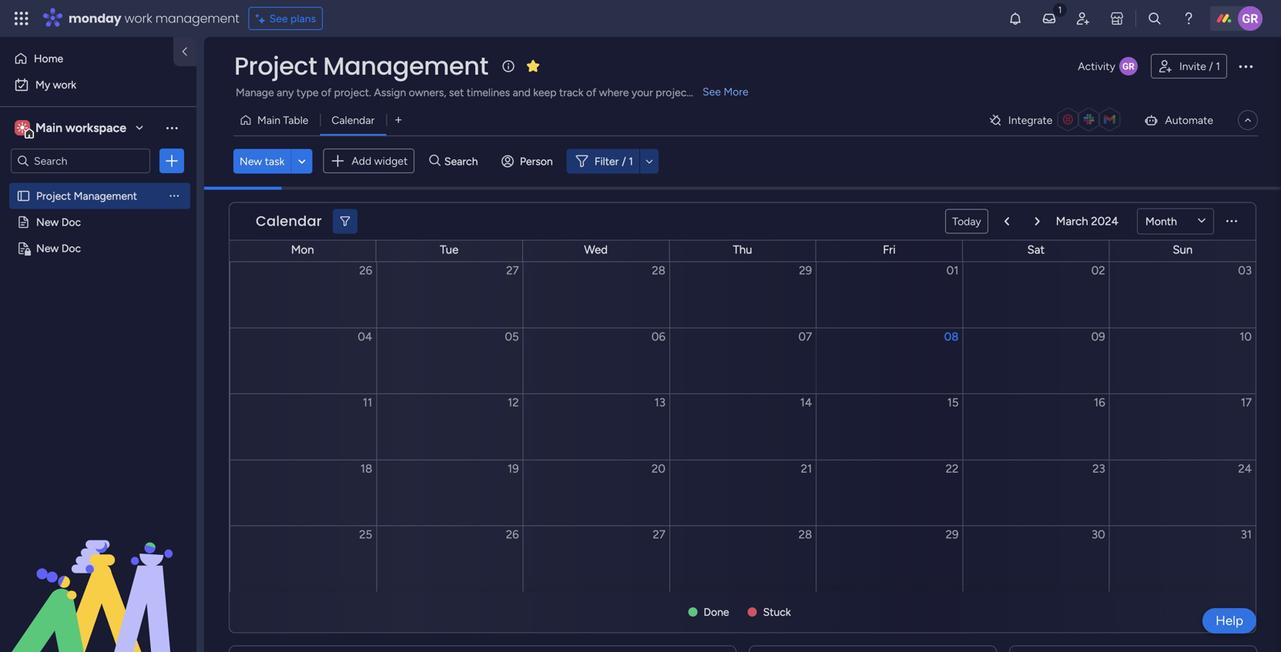 Task type: locate. For each thing, give the bounding box(es) containing it.
/ right invite
[[1209, 60, 1213, 73]]

doc for private board image
[[61, 242, 81, 255]]

0 horizontal spatial management
[[74, 190, 137, 203]]

/ inside invite / 1 button
[[1209, 60, 1213, 73]]

project up the any
[[234, 49, 317, 83]]

doc
[[61, 216, 81, 229], [61, 242, 81, 255]]

doc for public board icon
[[61, 216, 81, 229]]

calendar up mon
[[256, 211, 322, 231]]

automate button
[[1137, 108, 1220, 133]]

1 vertical spatial 1
[[629, 155, 633, 168]]

1 vertical spatial /
[[622, 155, 626, 168]]

/ right filter
[[622, 155, 626, 168]]

add widget
[[352, 154, 408, 168]]

1 vertical spatial project management
[[36, 190, 137, 203]]

1 vertical spatial see
[[703, 85, 721, 98]]

1 vertical spatial work
[[53, 78, 76, 91]]

work
[[124, 10, 152, 27], [53, 78, 76, 91]]

0 horizontal spatial project management
[[36, 190, 137, 203]]

1
[[1216, 60, 1220, 73], [629, 155, 633, 168]]

workspace image
[[15, 119, 30, 136], [17, 119, 28, 136]]

project.
[[334, 86, 371, 99]]

doc right private board image
[[61, 242, 81, 255]]

new doc
[[36, 216, 81, 229], [36, 242, 81, 255]]

1 doc from the top
[[61, 216, 81, 229]]

0 vertical spatial work
[[124, 10, 152, 27]]

invite
[[1179, 60, 1206, 73]]

2 of from the left
[[586, 86, 596, 99]]

1 right invite
[[1216, 60, 1220, 73]]

home option
[[9, 46, 164, 71]]

1 horizontal spatial see
[[703, 85, 721, 98]]

your
[[632, 86, 653, 99]]

doc right public board icon
[[61, 216, 81, 229]]

see left more
[[703, 85, 721, 98]]

2024
[[1091, 214, 1119, 228]]

main workspace button
[[11, 115, 150, 141]]

0 vertical spatial project management
[[234, 49, 488, 83]]

angle down image
[[298, 155, 306, 167]]

0 vertical spatial calendar
[[332, 114, 375, 127]]

today
[[952, 215, 981, 228]]

0 horizontal spatial 1
[[629, 155, 633, 168]]

new for private board image
[[36, 242, 59, 255]]

new right public board icon
[[36, 216, 59, 229]]

options image
[[164, 153, 180, 169]]

see
[[269, 12, 288, 25], [703, 85, 721, 98]]

/
[[1209, 60, 1213, 73], [622, 155, 626, 168]]

workspace selection element
[[15, 119, 129, 139]]

1 left arrow down icon
[[629, 155, 633, 168]]

1 horizontal spatial project management
[[234, 49, 488, 83]]

new doc right public board icon
[[36, 216, 81, 229]]

0 vertical spatial new
[[240, 155, 262, 168]]

today button
[[945, 209, 988, 234]]

management down search in workspace "field"
[[74, 190, 137, 203]]

1 horizontal spatial /
[[1209, 60, 1213, 73]]

widget
[[374, 154, 408, 168]]

new left the task
[[240, 155, 262, 168]]

project
[[656, 86, 691, 99]]

invite members image
[[1075, 11, 1091, 26]]

see plans button
[[249, 7, 323, 30]]

1 vertical spatial new
[[36, 216, 59, 229]]

public board image
[[16, 215, 31, 230]]

/ for invite
[[1209, 60, 1213, 73]]

calendar
[[332, 114, 375, 127], [256, 211, 322, 231]]

add widget button
[[323, 149, 415, 173]]

1 workspace image from the left
[[15, 119, 30, 136]]

2 new doc from the top
[[36, 242, 81, 255]]

work inside my work option
[[53, 78, 76, 91]]

0 vertical spatial doc
[[61, 216, 81, 229]]

see plans
[[269, 12, 316, 25]]

any
[[277, 86, 294, 99]]

list box
[[0, 180, 196, 470]]

calendar inside "calendar" field
[[256, 211, 322, 231]]

management
[[323, 49, 488, 83], [74, 190, 137, 203]]

set
[[449, 86, 464, 99]]

lottie animation image
[[0, 497, 196, 653]]

march 2024
[[1056, 214, 1119, 228]]

monday work management
[[69, 10, 239, 27]]

1 horizontal spatial of
[[586, 86, 596, 99]]

2 vertical spatial new
[[36, 242, 59, 255]]

table
[[283, 114, 308, 127]]

of
[[321, 86, 331, 99], [586, 86, 596, 99]]

1 vertical spatial new doc
[[36, 242, 81, 255]]

person
[[520, 155, 553, 168]]

search everything image
[[1147, 11, 1163, 26]]

calendar down project. at the left
[[332, 114, 375, 127]]

1 horizontal spatial project
[[234, 49, 317, 83]]

0 vertical spatial new doc
[[36, 216, 81, 229]]

project management
[[234, 49, 488, 83], [36, 190, 137, 203]]

1 horizontal spatial calendar
[[332, 114, 375, 127]]

main down my
[[35, 121, 62, 135]]

0 horizontal spatial work
[[53, 78, 76, 91]]

1 horizontal spatial management
[[323, 49, 488, 83]]

0 horizontal spatial project
[[36, 190, 71, 203]]

filter
[[595, 155, 619, 168]]

1 vertical spatial doc
[[61, 242, 81, 255]]

2 workspace image from the left
[[17, 119, 28, 136]]

new doc for public board icon
[[36, 216, 81, 229]]

1 new doc from the top
[[36, 216, 81, 229]]

see left plans
[[269, 12, 288, 25]]

project management up project. at the left
[[234, 49, 488, 83]]

management
[[155, 10, 239, 27]]

select product image
[[14, 11, 29, 26]]

tue
[[440, 243, 459, 257]]

0 horizontal spatial calendar
[[256, 211, 322, 231]]

1 vertical spatial management
[[74, 190, 137, 203]]

main inside workspace selection element
[[35, 121, 62, 135]]

of right the type
[[321, 86, 331, 99]]

public board image
[[16, 189, 31, 203]]

new doc right private board image
[[36, 242, 81, 255]]

workspace options image
[[164, 120, 180, 135]]

calendar inside calendar button
[[332, 114, 375, 127]]

private board image
[[16, 241, 31, 256]]

project
[[234, 49, 317, 83], [36, 190, 71, 203]]

my work option
[[9, 72, 187, 97]]

option
[[0, 182, 196, 185]]

and
[[513, 86, 531, 99]]

0 horizontal spatial see
[[269, 12, 288, 25]]

0 vertical spatial see
[[269, 12, 288, 25]]

of right track
[[586, 86, 596, 99]]

new right private board image
[[36, 242, 59, 255]]

1 horizontal spatial work
[[124, 10, 152, 27]]

1 horizontal spatial main
[[257, 114, 280, 127]]

march
[[1056, 214, 1088, 228]]

remove from favorites image
[[525, 58, 541, 74]]

1 image
[[1053, 1, 1067, 18]]

project right public board image
[[36, 190, 71, 203]]

work for my
[[53, 78, 76, 91]]

keep
[[533, 86, 557, 99]]

project management down search in workspace "field"
[[36, 190, 137, 203]]

management up assign
[[323, 49, 488, 83]]

list arrow image
[[1004, 217, 1009, 226]]

v2 search image
[[429, 153, 441, 170]]

task
[[265, 155, 285, 168]]

see inside "button"
[[269, 12, 288, 25]]

calendar for "calendar" field
[[256, 211, 322, 231]]

1 for invite / 1
[[1216, 60, 1220, 73]]

new
[[240, 155, 262, 168], [36, 216, 59, 229], [36, 242, 59, 255]]

1 vertical spatial calendar
[[256, 211, 322, 231]]

work right my
[[53, 78, 76, 91]]

0 horizontal spatial /
[[622, 155, 626, 168]]

activity button
[[1072, 54, 1145, 79]]

0 horizontal spatial main
[[35, 121, 62, 135]]

main
[[257, 114, 280, 127], [35, 121, 62, 135]]

main table
[[257, 114, 308, 127]]

month
[[1146, 215, 1177, 228]]

main table button
[[233, 108, 320, 133]]

thu
[[733, 243, 752, 257]]

0 vertical spatial /
[[1209, 60, 1213, 73]]

main left 'table'
[[257, 114, 280, 127]]

my
[[35, 78, 50, 91]]

see for see plans
[[269, 12, 288, 25]]

work right monday
[[124, 10, 152, 27]]

1 inside button
[[1216, 60, 1220, 73]]

main inside button
[[257, 114, 280, 127]]

arrow down image
[[640, 152, 659, 170]]

assign
[[374, 86, 406, 99]]

1 for filter / 1
[[629, 155, 633, 168]]

0 horizontal spatial of
[[321, 86, 331, 99]]

options image
[[1236, 57, 1255, 75]]

help button
[[1203, 609, 1257, 634]]

2 doc from the top
[[61, 242, 81, 255]]

owners,
[[409, 86, 446, 99]]

my work
[[35, 78, 76, 91]]

Search in workspace field
[[32, 152, 129, 170]]

0 vertical spatial 1
[[1216, 60, 1220, 73]]

update feed image
[[1042, 11, 1057, 26]]

calendar for calendar button on the left top of page
[[332, 114, 375, 127]]

1 horizontal spatial 1
[[1216, 60, 1220, 73]]



Task type: vqa. For each thing, say whether or not it's contained in the screenshot.
first Public board image from the bottom
yes



Task type: describe. For each thing, give the bounding box(es) containing it.
list arrow image
[[1035, 217, 1040, 226]]

new doc for private board image
[[36, 242, 81, 255]]

mon
[[291, 243, 314, 257]]

1 of from the left
[[321, 86, 331, 99]]

my work link
[[9, 72, 187, 97]]

wed
[[584, 243, 608, 257]]

greg robinson image
[[1238, 6, 1263, 31]]

new for public board icon
[[36, 216, 59, 229]]

work for monday
[[124, 10, 152, 27]]

help image
[[1181, 11, 1196, 26]]

collapse board header image
[[1242, 114, 1254, 126]]

timelines
[[467, 86, 510, 99]]

see more
[[703, 85, 749, 98]]

invite / 1 button
[[1151, 54, 1227, 79]]

workspace
[[65, 121, 126, 135]]

new task button
[[233, 149, 291, 174]]

1 vertical spatial project
[[36, 190, 71, 203]]

/ for filter
[[622, 155, 626, 168]]

home
[[34, 52, 63, 65]]

monday marketplace image
[[1109, 11, 1125, 26]]

0 vertical spatial management
[[323, 49, 488, 83]]

where
[[599, 86, 629, 99]]

0 vertical spatial project
[[234, 49, 317, 83]]

main for main workspace
[[35, 121, 62, 135]]

manage any type of project. assign owners, set timelines and keep track of where your project stands.
[[236, 86, 728, 99]]

done
[[704, 606, 729, 619]]

more
[[724, 85, 749, 98]]

add view image
[[395, 115, 402, 126]]

person button
[[495, 149, 562, 174]]

stuck
[[763, 606, 791, 619]]

new inside button
[[240, 155, 262, 168]]

more dots image
[[1227, 216, 1237, 227]]

Project Management field
[[230, 49, 492, 83]]

Search field
[[441, 150, 487, 172]]

track
[[559, 86, 584, 99]]

sat
[[1027, 243, 1045, 257]]

sun
[[1173, 243, 1193, 257]]

integrate
[[1008, 114, 1053, 127]]

filter / 1
[[595, 155, 633, 168]]

Calendar field
[[252, 211, 326, 232]]

show board description image
[[499, 59, 518, 74]]

plans
[[290, 12, 316, 25]]

home link
[[9, 46, 164, 71]]

help
[[1216, 613, 1243, 629]]

lottie animation element
[[0, 497, 196, 653]]

monday
[[69, 10, 121, 27]]

list box containing project management
[[0, 180, 196, 470]]

add
[[352, 154, 371, 168]]

integrate button
[[982, 104, 1131, 136]]

manage
[[236, 86, 274, 99]]

new task
[[240, 155, 285, 168]]

main for main table
[[257, 114, 280, 127]]

calendar button
[[320, 108, 386, 133]]

see for see more
[[703, 85, 721, 98]]

automate
[[1165, 114, 1213, 127]]

activity
[[1078, 60, 1115, 73]]

fri
[[883, 243, 896, 257]]

stands.
[[693, 86, 728, 99]]

invite / 1
[[1179, 60, 1220, 73]]

see more link
[[701, 84, 750, 99]]

type
[[297, 86, 319, 99]]

main workspace
[[35, 121, 126, 135]]

project management inside list box
[[36, 190, 137, 203]]

notifications image
[[1008, 11, 1023, 26]]



